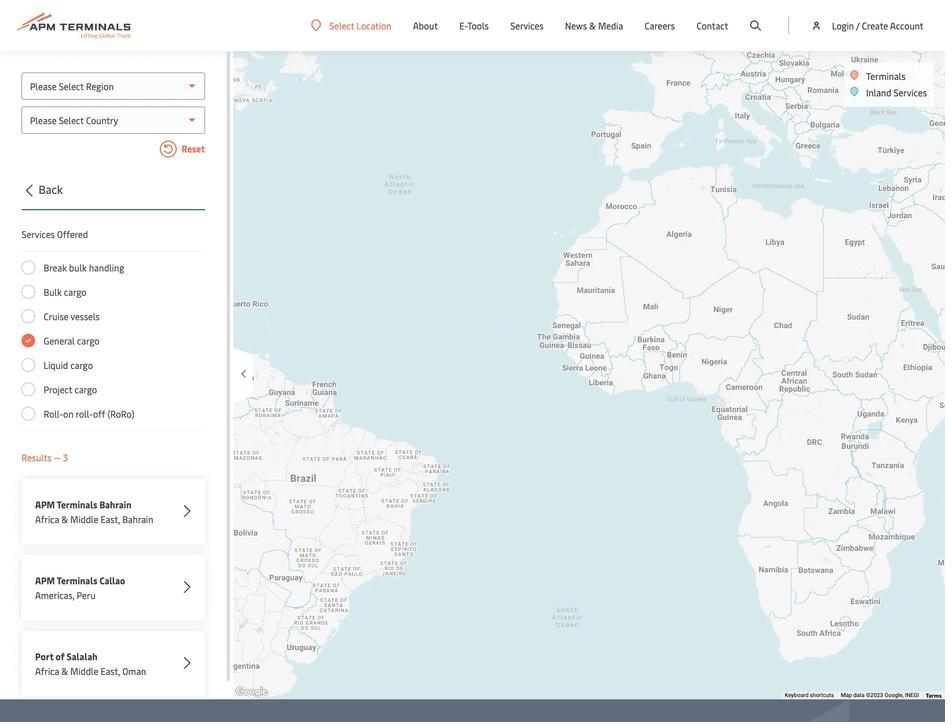 Task type: locate. For each thing, give the bounding box(es) containing it.
1 east, from the top
[[101, 513, 120, 526]]

project
[[44, 383, 72, 396]]

africa inside port of salalah africa & middle east, oman
[[35, 665, 59, 678]]

1 vertical spatial &
[[61, 513, 68, 526]]

contact button
[[697, 0, 729, 51]]

2 east, from the top
[[101, 665, 120, 678]]

1 apm from the top
[[35, 499, 55, 511]]

0 vertical spatial middle
[[70, 513, 99, 526]]

2 apm from the top
[[35, 575, 55, 587]]

news & media button
[[566, 0, 624, 51]]

apm terminals bahrain africa & middle east, bahrain
[[35, 499, 153, 526]]

services left offered
[[22, 228, 55, 240]]

services right tools
[[511, 19, 544, 32]]

bahrain
[[99, 499, 132, 511], [122, 513, 153, 526]]

0 vertical spatial africa
[[35, 513, 59, 526]]

e-
[[460, 19, 468, 32]]

login / create account
[[833, 19, 924, 32]]

cargo for project cargo
[[75, 383, 97, 396]]

break bulk handling
[[44, 261, 124, 274]]

services right inland
[[895, 86, 928, 99]]

login / create account link
[[812, 0, 924, 51]]

1 vertical spatial apm
[[35, 575, 55, 587]]

2 middle from the top
[[70, 665, 99, 678]]

inland services
[[867, 86, 928, 99]]

middle inside port of salalah africa & middle east, oman
[[70, 665, 99, 678]]

2 africa from the top
[[35, 665, 59, 678]]

oman
[[122, 665, 146, 678]]

1 vertical spatial terminals
[[57, 499, 97, 511]]

keyboard
[[786, 693, 809, 699]]

apm down the results — 3
[[35, 499, 55, 511]]

Project cargo radio
[[22, 383, 35, 396]]

about button
[[413, 0, 438, 51]]

cargo up roll-
[[75, 383, 97, 396]]

services for services
[[511, 19, 544, 32]]

0 vertical spatial &
[[590, 19, 596, 32]]

offered
[[57, 228, 88, 240]]

roll-
[[76, 408, 93, 420]]

east, inside port of salalah africa & middle east, oman
[[101, 665, 120, 678]]

east, inside apm terminals bahrain africa & middle east, bahrain
[[101, 513, 120, 526]]

create
[[863, 19, 889, 32]]

Break bulk handling radio
[[22, 261, 35, 274]]

1 vertical spatial east,
[[101, 665, 120, 678]]

africa inside apm terminals bahrain africa & middle east, bahrain
[[35, 513, 59, 526]]

& inside dropdown button
[[590, 19, 596, 32]]

services
[[511, 19, 544, 32], [895, 86, 928, 99], [22, 228, 55, 240]]

bulk
[[69, 261, 87, 274]]

port of salalah africa & middle east, oman
[[35, 651, 146, 678]]

map
[[842, 693, 853, 699]]

apm inside apm terminals callao americas, peru
[[35, 575, 55, 587]]

results
[[22, 451, 52, 464]]

middle
[[70, 513, 99, 526], [70, 665, 99, 678]]

google image
[[233, 685, 271, 700]]

1 middle from the top
[[70, 513, 99, 526]]

terminals
[[867, 70, 906, 82], [57, 499, 97, 511], [57, 575, 97, 587]]

&
[[590, 19, 596, 32], [61, 513, 68, 526], [61, 665, 68, 678]]

Liquid cargo radio
[[22, 358, 35, 372]]

0 vertical spatial services
[[511, 19, 544, 32]]

1 vertical spatial bahrain
[[122, 513, 153, 526]]

& inside apm terminals bahrain africa & middle east, bahrain
[[61, 513, 68, 526]]

e-tools button
[[460, 0, 489, 51]]

roll-
[[44, 408, 63, 420]]

cargo
[[64, 286, 87, 298], [77, 335, 100, 347], [70, 359, 93, 371], [75, 383, 97, 396]]

africa for port
[[35, 665, 59, 678]]

general cargo
[[44, 335, 100, 347]]

2 vertical spatial terminals
[[57, 575, 97, 587]]

vessels
[[71, 310, 100, 323]]

back button
[[18, 181, 205, 210]]

terminals up peru
[[57, 575, 97, 587]]

1 africa from the top
[[35, 513, 59, 526]]

0 vertical spatial apm
[[35, 499, 55, 511]]

2 vertical spatial services
[[22, 228, 55, 240]]

Bulk cargo radio
[[22, 285, 35, 299]]

& inside port of salalah africa & middle east, oman
[[61, 665, 68, 678]]

terminals up inland
[[867, 70, 906, 82]]

africa
[[35, 513, 59, 526], [35, 665, 59, 678]]

callao
[[99, 575, 125, 587]]

& for port of salalah africa & middle east, oman
[[61, 665, 68, 678]]

2 horizontal spatial services
[[895, 86, 928, 99]]

project cargo
[[44, 383, 97, 396]]

apm up americas,
[[35, 575, 55, 587]]

east, for bahrain
[[101, 513, 120, 526]]

americas,
[[35, 589, 75, 602]]

on
[[63, 408, 74, 420]]

apm inside apm terminals bahrain africa & middle east, bahrain
[[35, 499, 55, 511]]

1 vertical spatial middle
[[70, 665, 99, 678]]

0 horizontal spatial services
[[22, 228, 55, 240]]

inegi
[[906, 693, 920, 699]]

General cargo radio
[[22, 334, 35, 348]]

east,
[[101, 513, 120, 526], [101, 665, 120, 678]]

middle inside apm terminals bahrain africa & middle east, bahrain
[[70, 513, 99, 526]]

cargo right liquid
[[70, 359, 93, 371]]

apm
[[35, 499, 55, 511], [35, 575, 55, 587]]

liquid
[[44, 359, 68, 371]]

cargo down vessels
[[77, 335, 100, 347]]

terminals down 3
[[57, 499, 97, 511]]

east, for oman
[[101, 665, 120, 678]]

cargo right bulk
[[64, 286, 87, 298]]

select location
[[330, 19, 392, 31]]

select location button
[[312, 19, 392, 31]]

e-tools
[[460, 19, 489, 32]]

account
[[891, 19, 924, 32]]

roll-on roll-off (roro)
[[44, 408, 134, 420]]

news
[[566, 19, 588, 32]]

2 vertical spatial &
[[61, 665, 68, 678]]

port
[[35, 651, 54, 663]]

apm for apm terminals callao
[[35, 575, 55, 587]]

cargo for general cargo
[[77, 335, 100, 347]]

off
[[93, 408, 105, 420]]

1 vertical spatial africa
[[35, 665, 59, 678]]

map data ©2023 google, inegi
[[842, 693, 920, 699]]

1 horizontal spatial services
[[511, 19, 544, 32]]

inland
[[867, 86, 892, 99]]

of
[[56, 651, 65, 663]]

terminals inside apm terminals bahrain africa & middle east, bahrain
[[57, 499, 97, 511]]

careers button
[[645, 0, 676, 51]]

0 vertical spatial east,
[[101, 513, 120, 526]]

terminals inside apm terminals callao americas, peru
[[57, 575, 97, 587]]



Task type: vqa. For each thing, say whether or not it's contained in the screenshot.
Global
no



Task type: describe. For each thing, give the bounding box(es) containing it.
news & media
[[566, 19, 624, 32]]

contact
[[697, 19, 729, 32]]

terminals for apm terminals bahrain africa & middle east, bahrain
[[57, 499, 97, 511]]

—
[[54, 451, 61, 464]]

apm for apm terminals bahrain
[[35, 499, 55, 511]]

cruise
[[44, 310, 69, 323]]

back
[[39, 181, 63, 197]]

google,
[[885, 693, 904, 699]]

location
[[357, 19, 392, 31]]

services for services offered
[[22, 228, 55, 240]]

middle for salalah
[[70, 665, 99, 678]]

cruise vessels
[[44, 310, 100, 323]]

liquid cargo
[[44, 359, 93, 371]]

keyboard shortcuts button
[[786, 692, 835, 700]]

cargo for liquid cargo
[[70, 359, 93, 371]]

0 vertical spatial terminals
[[867, 70, 906, 82]]

cargo for bulk cargo
[[64, 286, 87, 298]]

about
[[413, 19, 438, 32]]

/
[[857, 19, 861, 32]]

careers
[[645, 19, 676, 32]]

select
[[330, 19, 355, 31]]

1 vertical spatial services
[[895, 86, 928, 99]]

©2023
[[867, 693, 884, 699]]

keyboard shortcuts
[[786, 693, 835, 699]]

break
[[44, 261, 67, 274]]

& for apm terminals bahrain africa & middle east, bahrain
[[61, 513, 68, 526]]

(roro)
[[108, 408, 134, 420]]

0 vertical spatial bahrain
[[99, 499, 132, 511]]

results — 3
[[22, 451, 68, 464]]

services offered
[[22, 228, 88, 240]]

Cruise vessels radio
[[22, 310, 35, 323]]

data
[[854, 693, 865, 699]]

peru
[[77, 589, 96, 602]]

reset button
[[22, 141, 205, 160]]

terms
[[927, 692, 943, 700]]

services button
[[511, 0, 544, 51]]

reset
[[180, 142, 205, 155]]

salalah
[[67, 651, 98, 663]]

bulk cargo
[[44, 286, 87, 298]]

3
[[63, 451, 68, 464]]

handling
[[89, 261, 124, 274]]

bulk
[[44, 286, 62, 298]]

middle for bahrain
[[70, 513, 99, 526]]

terms link
[[927, 692, 943, 700]]

general
[[44, 335, 75, 347]]

login
[[833, 19, 855, 32]]

shortcuts
[[811, 693, 835, 699]]

tools
[[468, 19, 489, 32]]

africa for apm
[[35, 513, 59, 526]]

Roll-on roll-off (RoRo) radio
[[22, 407, 35, 421]]

apm terminals callao americas, peru
[[35, 575, 125, 602]]

terminals for apm terminals callao americas, peru
[[57, 575, 97, 587]]

media
[[599, 19, 624, 32]]

map region
[[227, 0, 946, 714]]



